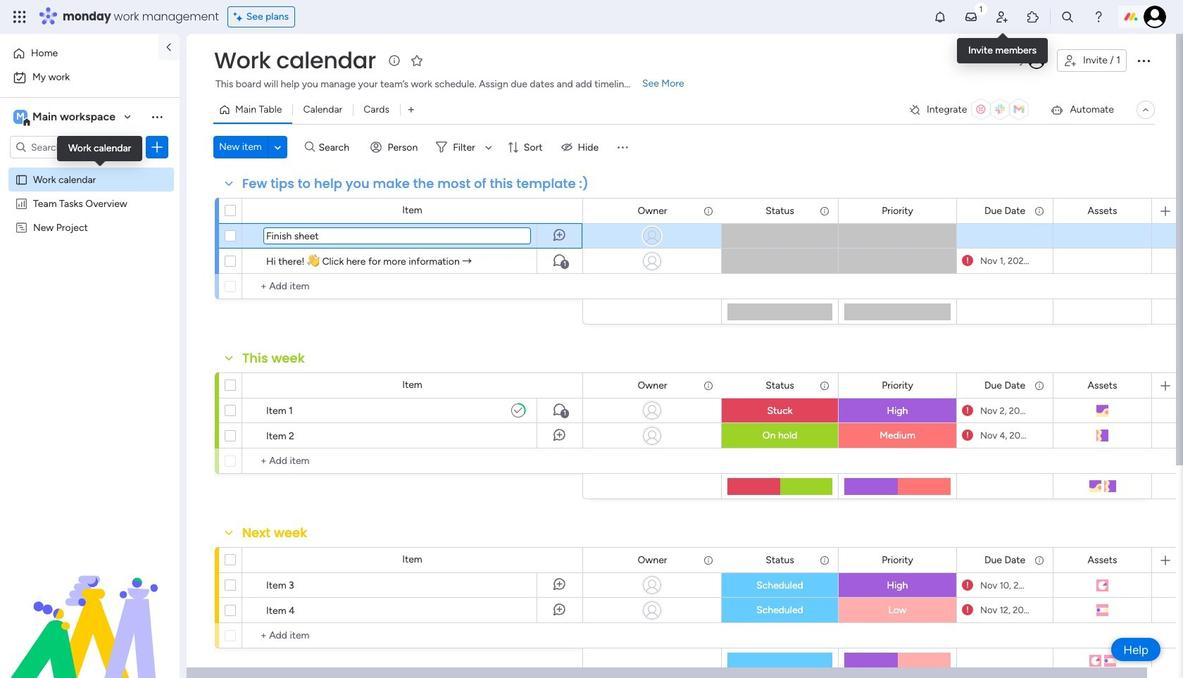 Task type: describe. For each thing, give the bounding box(es) containing it.
+ Add item text field
[[249, 278, 576, 295]]

menu image
[[616, 140, 630, 154]]

workspace image
[[13, 109, 27, 125]]

jacob simon image
[[1144, 6, 1167, 28]]

see plans image
[[234, 9, 246, 25]]

Search in workspace field
[[30, 139, 118, 155]]

add to favorites image
[[410, 53, 424, 67]]

invite members image
[[996, 10, 1010, 24]]

1 vertical spatial option
[[8, 66, 171, 89]]

5 options image from the top
[[196, 593, 207, 628]]

angle down image
[[274, 142, 281, 153]]

v2 overdue deadline image for second options image from the bottom
[[963, 579, 974, 592]]

v2 overdue deadline image for fifth options image from the bottom of the page
[[963, 254, 974, 268]]

no file image
[[1096, 228, 1109, 245]]

arrow down image
[[480, 139, 497, 156]]

public dashboard image
[[15, 197, 28, 210]]

3 v2 overdue deadline image from the top
[[963, 604, 974, 617]]

board activity image
[[1029, 52, 1046, 69]]

2 + add item text field from the top
[[249, 628, 576, 645]]

search everything image
[[1061, 10, 1075, 24]]

update feed image
[[965, 10, 979, 24]]

notifications image
[[934, 10, 948, 24]]

1 vertical spatial options image
[[150, 140, 164, 154]]

1 options image from the top
[[196, 243, 207, 279]]

lottie animation image
[[0, 536, 180, 679]]



Task type: vqa. For each thing, say whether or not it's contained in the screenshot.
Add View icon
yes



Task type: locate. For each thing, give the bounding box(es) containing it.
workspace selection element
[[13, 109, 118, 127]]

options image down jacob simon image
[[1136, 52, 1153, 69]]

select product image
[[13, 10, 27, 24]]

v2 overdue deadline image
[[963, 404, 974, 417], [963, 429, 974, 443]]

help image
[[1092, 10, 1106, 24]]

lottie animation element
[[0, 536, 180, 679]]

0 vertical spatial + add item text field
[[249, 453, 576, 470]]

workspace options image
[[150, 110, 164, 124]]

3 options image from the top
[[196, 418, 207, 453]]

monday marketplace image
[[1027, 10, 1041, 24]]

Search field
[[315, 137, 358, 157]]

1 vertical spatial v2 overdue deadline image
[[963, 429, 974, 443]]

4 options image from the top
[[196, 568, 207, 603]]

v2 search image
[[305, 139, 315, 155]]

collapse board header image
[[1141, 104, 1152, 116]]

2 options image from the top
[[196, 393, 207, 428]]

0 horizontal spatial options image
[[150, 140, 164, 154]]

v2 overdue deadline image
[[963, 254, 974, 268], [963, 579, 974, 592], [963, 604, 974, 617]]

options image down the workspace options image
[[150, 140, 164, 154]]

0 vertical spatial v2 overdue deadline image
[[963, 254, 974, 268]]

1 horizontal spatial options image
[[1136, 52, 1153, 69]]

add view image
[[409, 105, 414, 115]]

list box
[[0, 165, 180, 429]]

show board description image
[[386, 54, 403, 68]]

1 image
[[975, 1, 988, 17]]

options image
[[196, 243, 207, 279], [196, 393, 207, 428], [196, 418, 207, 453], [196, 568, 207, 603], [196, 593, 207, 628]]

1 + add item text field from the top
[[249, 453, 576, 470]]

dapulse addbtn image
[[1095, 235, 1098, 240]]

2 vertical spatial v2 overdue deadline image
[[963, 604, 974, 617]]

0 vertical spatial option
[[8, 42, 150, 65]]

1 vertical spatial v2 overdue deadline image
[[963, 579, 974, 592]]

2 vertical spatial option
[[0, 167, 180, 169]]

option
[[8, 42, 150, 65], [8, 66, 171, 89], [0, 167, 180, 169]]

0 vertical spatial options image
[[1136, 52, 1153, 69]]

None field
[[211, 46, 380, 75], [239, 175, 592, 193], [635, 203, 671, 219], [763, 203, 798, 219], [879, 203, 917, 219], [981, 203, 1030, 219], [1085, 203, 1121, 219], [264, 228, 531, 244], [239, 349, 308, 368], [635, 378, 671, 394], [763, 378, 798, 394], [879, 378, 917, 394], [981, 378, 1030, 394], [1085, 378, 1121, 394], [239, 524, 311, 543], [635, 553, 671, 568], [763, 553, 798, 568], [879, 553, 917, 568], [981, 553, 1030, 568], [1085, 553, 1121, 568], [211, 46, 380, 75], [239, 175, 592, 193], [635, 203, 671, 219], [763, 203, 798, 219], [879, 203, 917, 219], [981, 203, 1030, 219], [1085, 203, 1121, 219], [264, 228, 531, 244], [239, 349, 308, 368], [635, 378, 671, 394], [763, 378, 798, 394], [879, 378, 917, 394], [981, 378, 1030, 394], [1085, 378, 1121, 394], [239, 524, 311, 543], [635, 553, 671, 568], [763, 553, 798, 568], [879, 553, 917, 568], [981, 553, 1030, 568], [1085, 553, 1121, 568]]

1 vertical spatial + add item text field
[[249, 628, 576, 645]]

0 vertical spatial v2 overdue deadline image
[[963, 404, 974, 417]]

column information image
[[1034, 205, 1046, 217], [819, 380, 831, 391], [703, 555, 714, 566], [819, 555, 831, 566]]

1 v2 overdue deadline image from the top
[[963, 404, 974, 417]]

+ Add item text field
[[249, 453, 576, 470], [249, 628, 576, 645]]

public board image
[[15, 173, 28, 186]]

2 v2 overdue deadline image from the top
[[963, 429, 974, 443]]

column information image
[[703, 205, 714, 217], [819, 205, 831, 217], [703, 380, 714, 391], [1034, 380, 1046, 391], [1034, 555, 1046, 566]]

options image
[[1136, 52, 1153, 69], [150, 140, 164, 154]]

1 v2 overdue deadline image from the top
[[963, 254, 974, 268]]

2 v2 overdue deadline image from the top
[[963, 579, 974, 592]]



